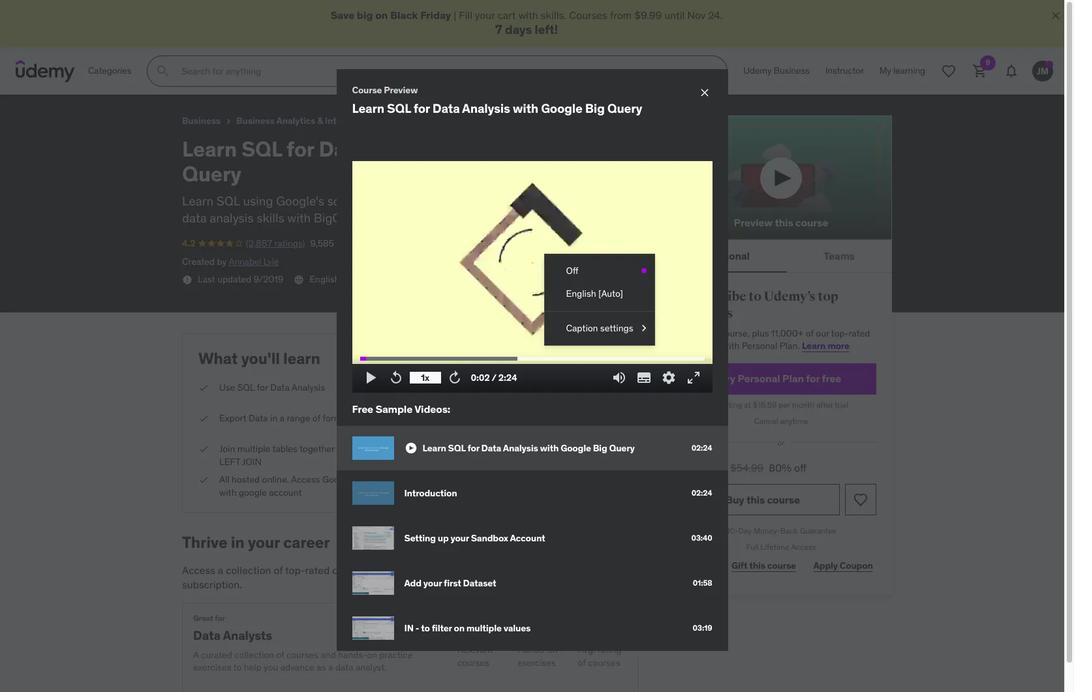Task type: vqa. For each thing, say whether or not it's contained in the screenshot.
9,585 students
yes



Task type: describe. For each thing, give the bounding box(es) containing it.
0:02
[[471, 372, 490, 384]]

small image inside caption settings 'popup button'
[[638, 322, 651, 335]]

gift this course
[[732, 561, 797, 572]]

xsmall image for join multiple tables together with join and left join
[[199, 443, 209, 456]]

more for range of sql statement e.g select, where, order by, group by and more
[[591, 425, 612, 437]]

preview this course
[[734, 216, 829, 229]]

your inside learn sql for data analysis with google big query learn sql using google's scalable analytics data warehouse. super charge your data analysis skills with bigquery
[[599, 193, 623, 209]]

navigate
[[439, 382, 476, 393]]

with inside get this course, plus 11,000+ of our top-rated courses, with personal plan.
[[723, 340, 740, 352]]

data inside learn sql for data analysis with google big query learn sql using google's scalable analytics data warehouse. super charge your data analysis skills with bigquery
[[319, 136, 365, 163]]

udemy business link
[[736, 56, 818, 87]]

mute image
[[612, 370, 627, 386]]

courses inside 60+ relevant courses
[[458, 657, 490, 669]]

max(),
[[439, 456, 466, 468]]

rated inside access a collection of top-rated courses curated for in-demand roles with a personal plan subscription.
[[305, 564, 330, 577]]

in
[[405, 623, 414, 635]]

use sql for data analysis
[[219, 382, 325, 393]]

avg(),
[[468, 456, 493, 468]]

for inside learn sql for data analysis with google big query learn sql using google's scalable analytics data warehouse. super charge your data analysis skills with bigquery
[[287, 136, 314, 163]]

created
[[182, 256, 215, 267]]

learn down our
[[803, 340, 826, 352]]

google
[[239, 487, 267, 499]]

1 02:24 from the top
[[692, 444, 713, 453]]

buy this course button
[[686, 485, 840, 516]]

google inside the course preview learn sql for data analysis with google big query
[[541, 100, 583, 116]]

off
[[566, 265, 579, 277]]

black
[[390, 8, 418, 22]]

get this course, plus 11,000+ of our top-rated courses, with personal plan.
[[686, 328, 871, 352]]

charge
[[558, 193, 596, 209]]

learn up 'analysis'
[[182, 193, 214, 209]]

(2,867 ratings)
[[246, 238, 305, 249]]

business analytics & intelligence
[[236, 115, 375, 127]]

by
[[217, 256, 227, 267]]

11,000+
[[772, 328, 804, 339]]

students
[[336, 238, 372, 249]]

& inside navigate the bigquery user interface & key features
[[594, 382, 599, 393]]

instructor link
[[818, 56, 872, 87]]

english for english
[[310, 274, 340, 285]]

for inside great for data analysts a curated collection of courses and hands-on practice exercises to help you advance as a data analyst.
[[215, 614, 225, 623]]

bigquery inside all hosted online. access google bigquery with google account
[[354, 474, 392, 486]]

caption settings button
[[546, 317, 655, 340]]

apply coupon button
[[810, 554, 877, 580]]

sql up udemy image
[[41, 6, 61, 19]]

for inside the course preview learn sql for data analysis with google big query
[[414, 100, 430, 116]]

60+ relevant courses
[[458, 629, 493, 669]]

guarantee
[[800, 526, 837, 536]]

preview inside button
[[734, 216, 773, 229]]

access inside 30-day money-back guarantee full lifetime access
[[791, 543, 816, 552]]

learn up udemy image
[[10, 6, 38, 19]]

sql up 'using'
[[242, 136, 282, 163]]

the
[[478, 382, 491, 393]]

fill
[[459, 8, 473, 22]]

coupon
[[840, 561, 873, 572]]

curated inside access a collection of top-rated courses curated for in-demand roles with a personal plan subscription.
[[372, 564, 407, 577]]

access a collection of top-rated courses curated for in-demand roles with a personal plan subscription.
[[182, 564, 598, 592]]

last updated 9/2019
[[198, 274, 284, 285]]

friday
[[421, 8, 451, 22]]

& inside business analytics & intelligence link
[[318, 115, 323, 127]]

access inside access a collection of top-rated courses curated for in-demand roles with a personal plan subscription.
[[182, 564, 215, 577]]

sql inside range of sql analytics functions e.g min(), max(), avg(), sum(), count() and more
[[478, 443, 496, 455]]

apply coupon
[[814, 561, 873, 572]]

account
[[269, 487, 302, 499]]

learn sql for data analysis with google big query dialog
[[337, 69, 728, 652]]

plus
[[752, 328, 770, 339]]

settings image
[[661, 370, 677, 386]]

data for data
[[182, 210, 207, 226]]

0 vertical spatial learn sql for data analysis with google big query
[[10, 6, 260, 19]]

setting
[[405, 533, 436, 545]]

in-
[[425, 564, 438, 577]]

top- inside access a collection of top-rated courses curated for in-demand roles with a personal plan subscription.
[[285, 564, 305, 577]]

2:24
[[499, 372, 517, 384]]

starting
[[714, 400, 743, 410]]

0 horizontal spatial small image
[[405, 442, 418, 455]]

values
[[504, 623, 531, 635]]

captions group
[[546, 260, 655, 306]]

help
[[244, 662, 262, 674]]

your inside thrive in your career element
[[248, 533, 280, 553]]

and inside great for data analysts a curated collection of courses and hands-on practice exercises to help you advance as a data analyst.
[[321, 649, 336, 661]]

exercises inside great for data analysts a curated collection of courses and hands-on practice exercises to help you advance as a data analyst.
[[193, 662, 231, 674]]

of inside great for data analysts a curated collection of courses and hands-on practice exercises to help you advance as a data analyst.
[[276, 649, 284, 661]]

a up subscription.
[[218, 564, 224, 577]]

access inside all hosted online. access google bigquery with google account
[[291, 474, 320, 486]]

instructor
[[826, 65, 864, 77]]

avg.
[[578, 645, 596, 656]]

xsmall image right business link
[[223, 116, 234, 127]]

settings
[[601, 322, 634, 334]]

using
[[243, 193, 273, 209]]

this for gift
[[750, 561, 766, 572]]

of right the range
[[313, 412, 321, 424]]

preview this course button
[[671, 116, 893, 241]]

1 vertical spatial join
[[242, 456, 262, 468]]

0 horizontal spatial in
[[231, 533, 245, 553]]

9,585 students
[[310, 238, 372, 249]]

sql up 'analysis'
[[217, 193, 240, 209]]

on inside learn sql for data analysis with google big query dialog
[[454, 623, 465, 635]]

60+
[[458, 629, 480, 645]]

with inside the course preview learn sql for data analysis with google big query
[[513, 100, 539, 116]]

xsmall image for use
[[199, 382, 209, 394]]

course preview learn sql for data analysis with google big query
[[352, 84, 643, 116]]

sum(),
[[495, 456, 523, 468]]

bigquery inside learn sql for data analysis with google big query learn sql using google's scalable analytics data warehouse. super charge your data analysis skills with bigquery
[[314, 210, 366, 226]]

thrive in your career element
[[182, 533, 639, 693]]

back
[[781, 526, 799, 536]]

analysis inside learn sql for data analysis with google big query learn sql using google's scalable analytics data warehouse. super charge your data analysis skills with bigquery
[[369, 136, 451, 163]]

personal button
[[671, 241, 787, 272]]

sandbox
[[471, 533, 509, 545]]

a
[[193, 649, 199, 661]]

learn inside the course preview learn sql for data analysis with google big query
[[352, 100, 385, 116]]

learn down business link
[[182, 136, 237, 163]]

udemy
[[744, 65, 772, 77]]

-
[[416, 623, 419, 635]]

0 vertical spatial plan
[[783, 372, 804, 385]]

$54.99
[[730, 462, 764, 475]]

skills
[[257, 210, 285, 226]]

videos:
[[415, 403, 451, 416]]

9/2019
[[254, 274, 284, 285]]

preview inside the course preview learn sql for data analysis with google big query
[[384, 84, 418, 96]]

your down in-
[[424, 578, 442, 590]]

analytics
[[376, 193, 425, 209]]

big inside the course preview learn sql for data analysis with google big query
[[586, 100, 605, 116]]

80%
[[769, 462, 792, 475]]

avg. rating of courses
[[578, 645, 622, 669]]

with inside access a collection of top-rated courses curated for in-demand roles with a personal plan subscription.
[[504, 564, 524, 577]]

udemy image
[[16, 60, 75, 82]]

sql up max(),
[[448, 443, 466, 455]]

export data in a range of formats
[[219, 412, 354, 424]]

setting up your sandbox account
[[405, 533, 546, 545]]

0 vertical spatial analytics
[[277, 115, 316, 127]]

user
[[534, 382, 553, 393]]

big inside learn sql for data analysis with google big query learn sql using google's scalable analytics data warehouse. super charge your data analysis skills with bigquery
[[579, 136, 612, 163]]

google bigquery
[[391, 115, 463, 127]]

analytics inside range of sql analytics functions e.g min(), max(), avg(), sum(), count() and more
[[498, 443, 535, 455]]

closed captions image
[[350, 275, 361, 285]]

your inside save big on black friday | fill your cart with skills. courses from $9.99 until nov 24. 7 days left!
[[475, 8, 495, 22]]

query inside learn sql for data analysis with google big query learn sql using google's scalable analytics data warehouse. super charge your data analysis skills with bigquery
[[182, 161, 242, 188]]

xsmall image for export
[[199, 412, 209, 425]]

business for business link
[[182, 115, 221, 127]]

0:02 / 2:24
[[471, 372, 517, 384]]

business for business analytics & intelligence
[[236, 115, 275, 127]]

data inside the course preview learn sql for data analysis with google big query
[[433, 100, 460, 116]]

courses inside great for data analysts a curated collection of courses and hands-on practice exercises to help you advance as a data analyst.
[[287, 649, 319, 661]]

this for buy
[[747, 493, 765, 507]]

top- inside get this course, plus 11,000+ of our top-rated courses, with personal plan.
[[832, 328, 849, 339]]

starting at $16.58 per month after trial cancel anytime
[[714, 400, 849, 426]]

e.g inside range of sql analytics functions e.g min(), max(), avg(), sum(), count() and more
[[579, 443, 592, 455]]

this for get
[[703, 328, 718, 339]]

annabel lyle link
[[229, 256, 279, 267]]

learn
[[283, 349, 321, 369]]

0 vertical spatial more
[[828, 340, 850, 352]]

save big on black friday | fill your cart with skills. courses from $9.99 until nov 24. 7 days left!
[[331, 8, 723, 37]]

xsmall image for range of sql statement e.g select, where, order by, group by and more
[[419, 412, 429, 425]]

exercises inside 580+ hands-on exercises
[[518, 657, 556, 669]]



Task type: locate. For each thing, give the bounding box(es) containing it.
1 horizontal spatial english
[[566, 288, 597, 300]]

7
[[496, 22, 503, 37]]

your right charge at the top of page
[[599, 193, 623, 209]]

2 vertical spatial data
[[335, 662, 354, 674]]

1 vertical spatial more
[[591, 425, 612, 437]]

a right the as
[[328, 662, 333, 674]]

9,585
[[310, 238, 334, 249]]

demand
[[438, 564, 476, 577]]

course
[[796, 216, 829, 229], [768, 493, 801, 507], [768, 561, 797, 572]]

top- right our
[[832, 328, 849, 339]]

english inside button
[[566, 288, 597, 300]]

learn sql for data analysis with google big query inside learn sql for data analysis with google big query dialog
[[423, 443, 635, 455]]

range for range of sql analytics functions e.g min(), max(), avg(), sum(), count() and more
[[439, 443, 466, 455]]

1 horizontal spatial e.g
[[579, 443, 592, 455]]

rated inside get this course, plus 11,000+ of our top-rated courses, with personal plan.
[[849, 328, 871, 339]]

1 vertical spatial &
[[594, 382, 599, 393]]

of down thrive in your career
[[274, 564, 283, 577]]

xsmall image for range of sql analytics functions e.g min(), max(), avg(), sum(), count() and more
[[419, 443, 429, 456]]

preview up personal button in the right of the page
[[734, 216, 773, 229]]

thrive
[[182, 533, 228, 553]]

and up the as
[[321, 649, 336, 661]]

access up subscription.
[[182, 564, 215, 577]]

& left intelligence
[[318, 115, 323, 127]]

0 vertical spatial curated
[[372, 564, 407, 577]]

in right thrive
[[231, 533, 245, 553]]

collection down thrive in your career
[[226, 564, 271, 577]]

data inside great for data analysts a curated collection of courses and hands-on practice exercises to help you advance as a data analyst.
[[335, 662, 354, 674]]

sql right use
[[237, 382, 255, 393]]

personal up subscribe
[[708, 249, 750, 262]]

and inside range of sql analytics functions e.g min(), max(), avg(), sum(), count() and more
[[564, 456, 579, 468]]

what
[[199, 349, 238, 369]]

multiple right join
[[237, 443, 271, 455]]

xsmall image
[[223, 116, 234, 127], [182, 275, 193, 285], [199, 382, 209, 394], [199, 412, 209, 425]]

exercises down "a"
[[193, 662, 231, 674]]

menu containing off
[[546, 254, 655, 346]]

& left the key
[[594, 382, 599, 393]]

course for buy this course
[[768, 493, 801, 507]]

personal inside get this course, plus 11,000+ of our top-rated courses, with personal plan.
[[742, 340, 778, 352]]

to right "-"
[[421, 623, 430, 635]]

on inside 580+ hands-on exercises
[[548, 645, 558, 656]]

sql up order
[[478, 412, 496, 424]]

intelligence
[[325, 115, 375, 127]]

close modal image
[[698, 86, 711, 99]]

export
[[219, 412, 247, 424]]

collection inside access a collection of top-rated courses curated for in-demand roles with a personal plan subscription.
[[226, 564, 271, 577]]

0 vertical spatial in
[[270, 412, 278, 424]]

0 horizontal spatial curated
[[201, 649, 232, 661]]

course for preview this course
[[796, 216, 829, 229]]

more inside range of sql statement e.g select, where, order by, group by and more
[[591, 425, 612, 437]]

and down functions
[[564, 456, 579, 468]]

1 vertical spatial plan
[[577, 564, 598, 577]]

more down min(),
[[581, 456, 602, 468]]

$10.99
[[686, 460, 725, 476]]

sample
[[376, 403, 413, 416]]

of inside access a collection of top-rated courses curated for in-demand roles with a personal plan subscription.
[[274, 564, 283, 577]]

1 vertical spatial range
[[439, 443, 466, 455]]

analytics up sum(),
[[498, 443, 535, 455]]

02:24 down $10.99
[[692, 489, 713, 498]]

1 vertical spatial data
[[182, 210, 207, 226]]

1 horizontal spatial access
[[291, 474, 320, 486]]

0 horizontal spatial to
[[233, 662, 242, 674]]

02:24
[[692, 444, 713, 453], [692, 489, 713, 498]]

collection inside great for data analysts a curated collection of courses and hands-on practice exercises to help you advance as a data analyst.
[[235, 649, 274, 661]]

data right analytics
[[428, 193, 453, 209]]

in
[[270, 412, 278, 424], [231, 533, 245, 553]]

submit search image
[[156, 63, 171, 79]]

bigquery
[[423, 115, 463, 127], [314, 210, 366, 226], [493, 382, 532, 393], [354, 474, 392, 486]]

0 horizontal spatial exercises
[[193, 662, 231, 674]]

0 vertical spatial range
[[439, 412, 466, 424]]

of inside range of sql statement e.g select, where, order by, group by and more
[[468, 412, 476, 424]]

small image right the settings
[[638, 322, 651, 335]]

teams
[[824, 249, 856, 262]]

of down the avg.
[[578, 657, 586, 669]]

preview right course
[[384, 84, 418, 96]]

of
[[806, 328, 814, 339], [313, 412, 321, 424], [468, 412, 476, 424], [468, 443, 476, 455], [274, 564, 283, 577], [276, 649, 284, 661], [578, 657, 586, 669]]

data down hands-
[[335, 662, 354, 674]]

courses inside avg. rating of courses
[[588, 657, 620, 669]]

this up teams button
[[775, 216, 794, 229]]

a inside great for data analysts a curated collection of courses and hands-on practice exercises to help you advance as a data analyst.
[[328, 662, 333, 674]]

google inside all hosted online. access google bigquery with google account
[[323, 474, 352, 486]]

of inside range of sql analytics functions e.g min(), max(), avg(), sum(), count() and more
[[468, 443, 476, 455]]

curated right "a"
[[201, 649, 232, 661]]

multiple inside learn sql for data analysis with google big query dialog
[[467, 623, 502, 635]]

collection up help
[[235, 649, 274, 661]]

1x button
[[410, 367, 441, 389]]

0 horizontal spatial access
[[182, 564, 215, 577]]

xsmall image for navigate the bigquery user interface & key features
[[419, 382, 429, 394]]

e.g
[[542, 412, 554, 424], [579, 443, 592, 455]]

wishlist image
[[853, 493, 869, 508]]

menu
[[546, 254, 655, 346]]

personal up $16.58
[[738, 372, 781, 385]]

big
[[211, 6, 228, 19], [586, 100, 605, 116], [579, 136, 612, 163], [593, 443, 608, 455]]

1 vertical spatial small image
[[405, 442, 418, 455]]

1 vertical spatial preview
[[734, 216, 773, 229]]

0 horizontal spatial business
[[182, 115, 221, 127]]

analysis inside the course preview learn sql for data analysis with google big query
[[462, 100, 510, 116]]

personal down the account
[[534, 564, 575, 577]]

2 horizontal spatial access
[[791, 543, 816, 552]]

2 vertical spatial course
[[768, 561, 797, 572]]

2 vertical spatial more
[[581, 456, 602, 468]]

xsmall image for last
[[182, 275, 193, 285]]

1 horizontal spatial multiple
[[467, 623, 502, 635]]

more down our
[[828, 340, 850, 352]]

sql inside the course preview learn sql for data analysis with google big query
[[387, 100, 411, 116]]

save
[[331, 8, 355, 22]]

0 horizontal spatial &
[[318, 115, 323, 127]]

1 vertical spatial analytics
[[498, 443, 535, 455]]

learn more link
[[803, 340, 850, 352]]

1 vertical spatial course
[[768, 493, 801, 507]]

2 02:24 from the top
[[692, 489, 713, 498]]

1 vertical spatial 02:24
[[692, 489, 713, 498]]

0 vertical spatial preview
[[384, 84, 418, 96]]

all
[[219, 474, 230, 486]]

1 horizontal spatial curated
[[372, 564, 407, 577]]

to inside great for data analysts a curated collection of courses and hands-on practice exercises to help you advance as a data analyst.
[[233, 662, 242, 674]]

1 horizontal spatial preview
[[734, 216, 773, 229]]

to inside learn sql for data analysis with google big query dialog
[[421, 623, 430, 635]]

1 horizontal spatial data
[[335, 662, 354, 674]]

relevant
[[458, 645, 493, 656]]

a down the account
[[526, 564, 532, 577]]

sql up avg(), at the left bottom of page
[[478, 443, 496, 455]]

xsmall image up videos: at the bottom of the page
[[419, 382, 429, 394]]

xsmall image left export
[[199, 412, 209, 425]]

curated up add
[[372, 564, 407, 577]]

to left help
[[233, 662, 242, 674]]

statement
[[498, 412, 540, 424]]

0 vertical spatial to
[[749, 289, 762, 305]]

0 horizontal spatial multiple
[[237, 443, 271, 455]]

range for range of sql statement e.g select, where, order by, group by and more
[[439, 412, 466, 424]]

what you'll learn
[[199, 349, 321, 369]]

analytics left intelligence
[[277, 115, 316, 127]]

access down back at the right
[[791, 543, 816, 552]]

teams button
[[787, 241, 893, 272]]

english for english [auto]
[[566, 288, 597, 300]]

try personal plan for free link
[[686, 364, 877, 395]]

data for analysts
[[335, 662, 354, 674]]

cart
[[498, 8, 516, 22]]

warehouse.
[[455, 193, 519, 209]]

learn more
[[803, 340, 850, 352]]

and inside join multiple tables together with join and left join
[[378, 443, 393, 455]]

until
[[665, 8, 685, 22]]

get
[[686, 328, 701, 339]]

plan inside access a collection of top-rated courses curated for in-demand roles with a personal plan subscription.
[[577, 564, 598, 577]]

month
[[793, 400, 815, 410]]

forward 5 seconds image
[[447, 370, 463, 386]]

and down sample
[[378, 443, 393, 455]]

a
[[280, 412, 285, 424], [218, 564, 224, 577], [526, 564, 532, 577], [328, 662, 333, 674]]

learn sql for data analysis with google big query
[[10, 6, 260, 19], [423, 443, 635, 455]]

personal inside button
[[708, 249, 750, 262]]

with inside all hosted online. access google bigquery with google account
[[219, 487, 237, 499]]

1 horizontal spatial top-
[[832, 328, 849, 339]]

to inside subscribe to udemy's top courses
[[749, 289, 762, 305]]

e.g up group
[[542, 412, 554, 424]]

and inside range of sql statement e.g select, where, order by, group by and more
[[573, 425, 588, 437]]

order
[[477, 425, 508, 437]]

a left the range
[[280, 412, 285, 424]]

tab list
[[671, 241, 893, 273]]

top- down career
[[285, 564, 305, 577]]

top
[[818, 289, 839, 305]]

0 horizontal spatial e.g
[[542, 412, 554, 424]]

1 vertical spatial collection
[[235, 649, 274, 661]]

lifetime
[[761, 543, 790, 552]]

learn sql for data analysis with google big query up submit search image
[[10, 6, 260, 19]]

range up max(),
[[439, 443, 466, 455]]

play image
[[363, 370, 379, 386]]

0 horizontal spatial preview
[[384, 84, 418, 96]]

key
[[602, 382, 617, 393]]

1 vertical spatial to
[[421, 623, 430, 635]]

dataset
[[463, 578, 496, 590]]

of up where,
[[468, 412, 476, 424]]

of inside avg. rating of courses
[[578, 657, 586, 669]]

menu inside learn sql for data analysis with google big query dialog
[[546, 254, 655, 346]]

with inside join multiple tables together with join and left join
[[337, 443, 354, 455]]

multiple inside join multiple tables together with join and left join
[[237, 443, 271, 455]]

1 horizontal spatial analytics
[[498, 443, 535, 455]]

subtitles image
[[636, 370, 652, 386]]

1 horizontal spatial plan
[[783, 372, 804, 385]]

with inside save big on black friday | fill your cart with skills. courses from $9.99 until nov 24. 7 days left!
[[519, 8, 539, 22]]

1 vertical spatial english
[[566, 288, 597, 300]]

0 vertical spatial small image
[[638, 322, 651, 335]]

great
[[193, 614, 213, 623]]

2 horizontal spatial data
[[428, 193, 453, 209]]

24.
[[709, 8, 723, 22]]

1 vertical spatial curated
[[201, 649, 232, 661]]

this for preview
[[775, 216, 794, 229]]

count()
[[525, 456, 561, 468]]

[auto]
[[599, 288, 624, 300]]

1 vertical spatial learn sql for data analysis with google big query
[[423, 443, 635, 455]]

course up teams
[[796, 216, 829, 229]]

0 vertical spatial &
[[318, 115, 323, 127]]

hands-
[[518, 645, 548, 656]]

1 horizontal spatial &
[[594, 382, 599, 393]]

xsmall image
[[419, 382, 429, 394], [419, 412, 429, 425], [199, 443, 209, 456], [419, 443, 429, 456], [199, 474, 209, 487]]

1 horizontal spatial business
[[236, 115, 275, 127]]

2 range from the top
[[439, 443, 466, 455]]

xsmall image left max(),
[[419, 443, 429, 456]]

caption settings
[[566, 322, 634, 334]]

functions
[[537, 443, 577, 455]]

query inside the course preview learn sql for data analysis with google big query
[[608, 100, 643, 116]]

0 vertical spatial 02:24
[[692, 444, 713, 453]]

1 vertical spatial access
[[791, 543, 816, 552]]

course down lifetime
[[768, 561, 797, 572]]

course for gift this course
[[768, 561, 797, 572]]

0 vertical spatial rated
[[849, 328, 871, 339]]

1 vertical spatial top-
[[285, 564, 305, 577]]

join down free
[[356, 443, 376, 455]]

range inside range of sql statement e.g select, where, order by, group by and more
[[439, 412, 466, 424]]

0 vertical spatial english
[[310, 274, 340, 285]]

fullscreen image
[[686, 370, 702, 386]]

formats
[[323, 412, 354, 424]]

exercises down hands-
[[518, 657, 556, 669]]

courses inside subscribe to udemy's top courses
[[686, 306, 733, 322]]

of inside get this course, plus 11,000+ of our top-rated courses, with personal plan.
[[806, 328, 814, 339]]

2 vertical spatial to
[[233, 662, 242, 674]]

on right big
[[376, 8, 388, 22]]

range inside range of sql analytics functions e.g min(), max(), avg(), sum(), count() and more
[[439, 443, 466, 455]]

free sample videos:
[[352, 403, 451, 416]]

personal inside access a collection of top-rated courses curated for in-demand roles with a personal plan subscription.
[[534, 564, 575, 577]]

data inside great for data analysts a curated collection of courses and hands-on practice exercises to help you advance as a data analyst.
[[193, 628, 221, 644]]

2 vertical spatial access
[[182, 564, 215, 577]]

xsmall image left last
[[182, 275, 193, 285]]

gift this course link
[[728, 554, 800, 580]]

0 vertical spatial data
[[428, 193, 453, 209]]

of left our
[[806, 328, 814, 339]]

2 horizontal spatial to
[[749, 289, 762, 305]]

for inside access a collection of top-rated courses curated for in-demand roles with a personal plan subscription.
[[410, 564, 423, 577]]

thrive in your career
[[182, 533, 330, 553]]

e.g left min(),
[[579, 443, 592, 455]]

access up account
[[291, 474, 320, 486]]

data up 4.2
[[182, 210, 207, 226]]

0 horizontal spatial english
[[310, 274, 340, 285]]

on inside great for data analysts a curated collection of courses and hands-on practice exercises to help you advance as a data analyst.
[[367, 649, 377, 661]]

join up hosted
[[242, 456, 262, 468]]

1 horizontal spatial exercises
[[518, 657, 556, 669]]

anytime
[[781, 416, 809, 426]]

this up courses,
[[703, 328, 718, 339]]

in left the range
[[270, 412, 278, 424]]

xsmall image for all hosted online. access google bigquery with google account
[[199, 474, 209, 487]]

rated up learn more link at the right
[[849, 328, 871, 339]]

this right buy
[[747, 493, 765, 507]]

2 horizontal spatial business
[[774, 65, 810, 77]]

learn sql for data analysis with google big query up count()
[[423, 443, 635, 455]]

tab list containing personal
[[671, 241, 893, 273]]

learn up max(),
[[423, 443, 446, 455]]

bigquery inside navigate the bigquery user interface & key features
[[493, 382, 532, 393]]

1 horizontal spatial rated
[[849, 328, 871, 339]]

english down 'off'
[[566, 288, 597, 300]]

xsmall image right sample
[[419, 412, 429, 425]]

of up you
[[276, 649, 284, 661]]

on right filter
[[454, 623, 465, 635]]

career
[[283, 533, 330, 553]]

first
[[444, 578, 461, 590]]

1 range from the top
[[439, 412, 466, 424]]

google inside learn sql for data analysis with google big query learn sql using google's scalable analytics data warehouse. super charge your data analysis skills with bigquery
[[504, 136, 574, 163]]

from
[[610, 8, 632, 22]]

top-
[[832, 328, 849, 339], [285, 564, 305, 577]]

progress bar slider
[[360, 351, 705, 367]]

courses inside access a collection of top-rated courses curated for in-demand roles with a personal plan subscription.
[[332, 564, 369, 577]]

of up avg(), at the left bottom of page
[[468, 443, 476, 455]]

0 vertical spatial multiple
[[237, 443, 271, 455]]

sql inside range of sql statement e.g select, where, order by, group by and more
[[478, 412, 496, 424]]

nov
[[688, 8, 706, 22]]

off button
[[546, 260, 655, 283]]

try personal plan for free
[[721, 372, 842, 385]]

big
[[357, 8, 373, 22]]

$9.99
[[635, 8, 662, 22]]

0 horizontal spatial plan
[[577, 564, 598, 577]]

0 horizontal spatial data
[[182, 210, 207, 226]]

range of sql statement e.g select, where, order by, group by and more
[[439, 412, 612, 437]]

0 horizontal spatial top-
[[285, 564, 305, 577]]

03:40
[[692, 534, 713, 543]]

english right course language icon
[[310, 274, 340, 285]]

this inside get this course, plus 11,000+ of our top-rated courses, with personal plan.
[[703, 328, 718, 339]]

sql right intelligence
[[387, 100, 411, 116]]

1 horizontal spatial to
[[421, 623, 430, 635]]

analysis
[[210, 210, 254, 226]]

more up min(),
[[591, 425, 612, 437]]

0 vertical spatial collection
[[226, 564, 271, 577]]

your right fill
[[475, 8, 495, 22]]

on up the analyst.
[[367, 649, 377, 661]]

on inside save big on black friday | fill your cart with skills. courses from $9.99 until nov 24. 7 days left!
[[376, 8, 388, 22]]

and down select,
[[573, 425, 588, 437]]

group
[[525, 425, 557, 437]]

0 vertical spatial e.g
[[542, 412, 554, 424]]

learn down course
[[352, 100, 385, 116]]

02:24 up $10.99
[[692, 444, 713, 453]]

1 horizontal spatial join
[[356, 443, 376, 455]]

xsmall image left the all
[[199, 474, 209, 487]]

0 vertical spatial access
[[291, 474, 320, 486]]

1 vertical spatial multiple
[[467, 623, 502, 635]]

rewind 5 seconds image
[[388, 370, 404, 386]]

01:58
[[693, 579, 713, 588]]

advance
[[281, 662, 315, 674]]

more inside range of sql analytics functions e.g min(), max(), avg(), sum(), count() and more
[[581, 456, 602, 468]]

1 horizontal spatial learn sql for data analysis with google big query
[[423, 443, 635, 455]]

personal down the plus
[[742, 340, 778, 352]]

1 vertical spatial rated
[[305, 564, 330, 577]]

curated inside great for data analysts a curated collection of courses and hands-on practice exercises to help you advance as a data analyst.
[[201, 649, 232, 661]]

your right the up
[[451, 533, 469, 545]]

subscribe
[[686, 289, 747, 305]]

&
[[318, 115, 323, 127], [594, 382, 599, 393]]

data
[[80, 6, 103, 19], [433, 100, 460, 116], [319, 136, 365, 163], [270, 382, 290, 393], [249, 412, 268, 424], [482, 443, 502, 455], [193, 628, 221, 644]]

on right 580+
[[548, 645, 558, 656]]

e.g inside range of sql statement e.g select, where, order by, group by and more
[[542, 412, 554, 424]]

more for range of sql analytics functions e.g min(), max(), avg(), sum(), count() and more
[[581, 456, 602, 468]]

0 horizontal spatial join
[[242, 456, 262, 468]]

close image
[[1050, 9, 1063, 22]]

0 horizontal spatial learn sql for data analysis with google big query
[[10, 6, 260, 19]]

course language image
[[294, 275, 305, 285]]

0 vertical spatial course
[[796, 216, 829, 229]]

after
[[817, 400, 833, 410]]

0 vertical spatial join
[[356, 443, 376, 455]]

course up back at the right
[[768, 493, 801, 507]]

1x
[[421, 372, 430, 384]]

this right gift
[[750, 561, 766, 572]]

and
[[573, 425, 588, 437], [378, 443, 393, 455], [564, 456, 579, 468], [321, 649, 336, 661]]

ratings)
[[275, 238, 305, 249]]

analytics
[[277, 115, 316, 127], [498, 443, 535, 455]]

1 horizontal spatial small image
[[638, 322, 651, 335]]

1 vertical spatial in
[[231, 533, 245, 553]]

0 vertical spatial top-
[[832, 328, 849, 339]]

curated
[[372, 564, 407, 577], [201, 649, 232, 661]]

apply
[[814, 561, 838, 572]]

up
[[438, 533, 449, 545]]

analysis
[[105, 6, 147, 19], [462, 100, 510, 116], [369, 136, 451, 163], [292, 382, 325, 393], [503, 443, 538, 455]]

preview
[[384, 84, 418, 96], [734, 216, 773, 229]]

1 vertical spatial e.g
[[579, 443, 592, 455]]

1 horizontal spatial in
[[270, 412, 278, 424]]

03:19
[[693, 624, 713, 634]]

rated down career
[[305, 564, 330, 577]]

xsmall image left join
[[199, 443, 209, 456]]

small image down free sample videos:
[[405, 442, 418, 455]]

xsmall image left use
[[199, 382, 209, 394]]

small image
[[638, 322, 651, 335], [405, 442, 418, 455]]

0 horizontal spatial rated
[[305, 564, 330, 577]]

0 horizontal spatial analytics
[[277, 115, 316, 127]]

left!
[[535, 22, 558, 37]]

analyst.
[[356, 662, 387, 674]]

your left career
[[248, 533, 280, 553]]

course
[[352, 84, 382, 96]]



